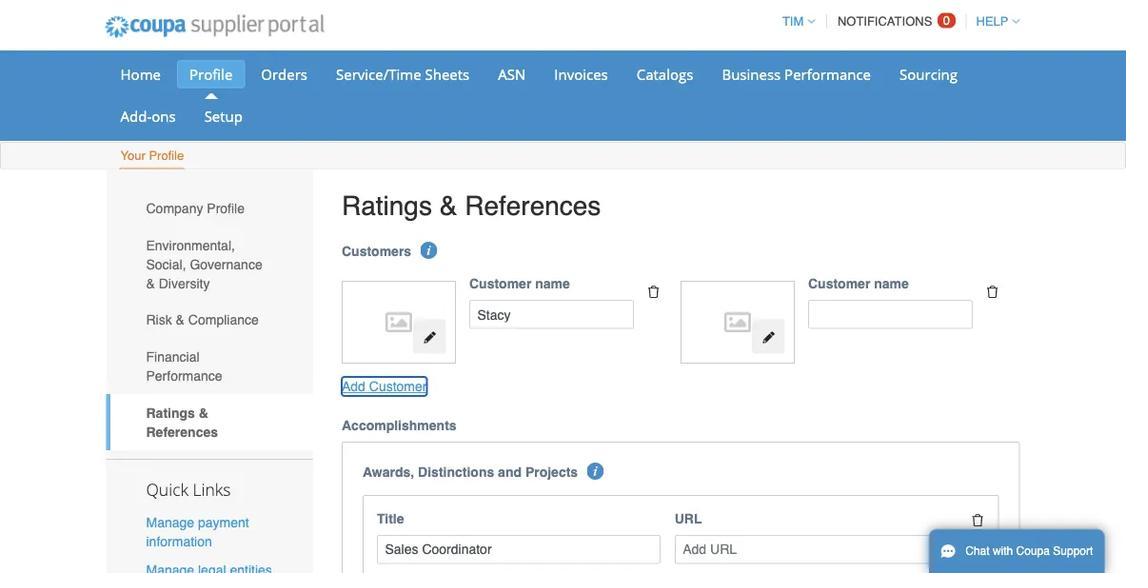 Task type: locate. For each thing, give the bounding box(es) containing it.
company profile link
[[106, 190, 313, 227]]

profile up setup on the top of the page
[[189, 64, 233, 84]]

0 horizontal spatial customer
[[369, 379, 427, 394]]

0 horizontal spatial additional information image
[[420, 242, 437, 259]]

customer up accomplishments
[[369, 379, 427, 394]]

and
[[498, 465, 522, 480]]

add-
[[120, 106, 152, 126]]

0 vertical spatial performance
[[785, 64, 871, 84]]

logo image
[[352, 291, 446, 354], [691, 291, 785, 354]]

1 customer name from the left
[[469, 276, 570, 291]]

1 vertical spatial performance
[[146, 368, 222, 384]]

&
[[440, 190, 457, 221], [146, 276, 155, 291], [176, 312, 185, 328], [199, 405, 208, 420]]

1 logo image from the left
[[352, 291, 446, 354]]

2 horizontal spatial customer
[[808, 276, 871, 291]]

Customer name text field
[[469, 300, 634, 329]]

notifications
[[838, 14, 932, 29]]

1 horizontal spatial references
[[465, 190, 601, 221]]

financial performance link
[[106, 338, 313, 394]]

2 vertical spatial profile
[[207, 201, 245, 216]]

setup
[[204, 106, 243, 126]]

customer name for customer name text box
[[808, 276, 909, 291]]

references
[[465, 190, 601, 221], [146, 424, 218, 439]]

company
[[146, 201, 203, 216]]

customer inside button
[[369, 379, 427, 394]]

0 horizontal spatial name
[[535, 276, 570, 291]]

performance down tim link
[[785, 64, 871, 84]]

profile up environmental,
[[207, 201, 245, 216]]

environmental, social, governance & diversity
[[146, 238, 262, 291]]

coupa
[[1017, 545, 1050, 558]]

distinctions
[[418, 465, 494, 480]]

1 horizontal spatial name
[[874, 276, 909, 291]]

1 horizontal spatial ratings & references
[[342, 190, 601, 221]]

customer name for customer name text field
[[469, 276, 570, 291]]

performance
[[785, 64, 871, 84], [146, 368, 222, 384]]

navigation
[[774, 3, 1020, 40]]

1 vertical spatial references
[[146, 424, 218, 439]]

performance down financial
[[146, 368, 222, 384]]

additional information image right the customers
[[420, 242, 437, 259]]

customer name up customer name text box
[[808, 276, 909, 291]]

& inside ratings & references
[[199, 405, 208, 420]]

customer up customer name text box
[[808, 276, 871, 291]]

home
[[120, 64, 161, 84]]

change image image
[[423, 331, 436, 344], [762, 331, 775, 344]]

ratings & references
[[342, 190, 601, 221], [146, 405, 218, 439]]

2 logo image from the left
[[691, 291, 785, 354]]

1 horizontal spatial performance
[[785, 64, 871, 84]]

0 vertical spatial ratings & references
[[342, 190, 601, 221]]

URL text field
[[675, 535, 958, 564]]

name up customer name text field
[[535, 276, 570, 291]]

projects
[[526, 465, 578, 480]]

awards, distinctions and projects
[[363, 465, 578, 480]]

additional information image right the projects
[[587, 463, 604, 480]]

service/time
[[336, 64, 421, 84]]

0 horizontal spatial logo image
[[352, 291, 446, 354]]

performance inside "financial performance" link
[[146, 368, 222, 384]]

0 vertical spatial ratings
[[342, 190, 432, 221]]

environmental,
[[146, 238, 235, 253]]

performance inside 'business performance' "link"
[[785, 64, 871, 84]]

ons
[[152, 106, 176, 126]]

logo image for customer name text box
[[691, 291, 785, 354]]

ratings up the customers
[[342, 190, 432, 221]]

1 name from the left
[[535, 276, 570, 291]]

1 horizontal spatial ratings
[[342, 190, 432, 221]]

navigation containing notifications 0
[[774, 3, 1020, 40]]

help
[[976, 14, 1009, 29]]

manage
[[146, 515, 194, 530]]

profile
[[189, 64, 233, 84], [149, 149, 184, 163], [207, 201, 245, 216]]

1 horizontal spatial customer
[[469, 276, 532, 291]]

tim
[[783, 14, 804, 29]]

customers
[[342, 244, 411, 259]]

0 horizontal spatial performance
[[146, 368, 222, 384]]

0 horizontal spatial change image image
[[423, 331, 436, 344]]

chat
[[966, 545, 990, 558]]

profile for your profile
[[149, 149, 184, 163]]

customer
[[469, 276, 532, 291], [808, 276, 871, 291], [369, 379, 427, 394]]

0 vertical spatial additional information image
[[420, 242, 437, 259]]

name
[[535, 276, 570, 291], [874, 276, 909, 291]]

tim link
[[774, 14, 815, 29]]

governance
[[190, 257, 262, 272]]

customer name up customer name text field
[[469, 276, 570, 291]]

2 change image image from the left
[[762, 331, 775, 344]]

url
[[675, 511, 702, 527]]

profile right your
[[149, 149, 184, 163]]

1 change image image from the left
[[423, 331, 436, 344]]

additional information image for customers
[[420, 242, 437, 259]]

Customer name text field
[[808, 300, 973, 329]]

customer name
[[469, 276, 570, 291], [808, 276, 909, 291]]

1 horizontal spatial logo image
[[691, 291, 785, 354]]

awards,
[[363, 465, 414, 480]]

add-ons link
[[108, 102, 188, 130]]

1 horizontal spatial customer name
[[808, 276, 909, 291]]

service/time sheets
[[336, 64, 470, 84]]

ratings down financial performance
[[146, 405, 195, 420]]

sourcing link
[[887, 60, 970, 89]]

add customer
[[342, 379, 427, 394]]

1 vertical spatial profile
[[149, 149, 184, 163]]

1 horizontal spatial additional information image
[[587, 463, 604, 480]]

0 horizontal spatial customer name
[[469, 276, 570, 291]]

1 vertical spatial ratings & references
[[146, 405, 218, 439]]

1 vertical spatial additional information image
[[587, 463, 604, 480]]

ratings
[[342, 190, 432, 221], [146, 405, 195, 420]]

quick
[[146, 479, 188, 501]]

links
[[193, 479, 231, 501]]

information
[[146, 534, 212, 550]]

1 vertical spatial ratings
[[146, 405, 195, 420]]

0 vertical spatial profile
[[189, 64, 233, 84]]

1 horizontal spatial change image image
[[762, 331, 775, 344]]

customer up customer name text field
[[469, 276, 532, 291]]

add customer button
[[342, 377, 427, 396]]

name up customer name text box
[[874, 276, 909, 291]]

0 horizontal spatial references
[[146, 424, 218, 439]]

risk
[[146, 312, 172, 328]]

chat with coupa support
[[966, 545, 1093, 558]]

2 customer name from the left
[[808, 276, 909, 291]]

2 name from the left
[[874, 276, 909, 291]]

additional information image
[[420, 242, 437, 259], [587, 463, 604, 480]]

& inside the environmental, social, governance & diversity
[[146, 276, 155, 291]]

change image image for logo corresponding to customer name text box
[[762, 331, 775, 344]]



Task type: describe. For each thing, give the bounding box(es) containing it.
references inside ratings & references link
[[146, 424, 218, 439]]

risk & compliance
[[146, 312, 259, 328]]

customer for customer name text field
[[469, 276, 532, 291]]

title
[[377, 511, 404, 527]]

orders link
[[249, 60, 320, 89]]

sourcing
[[900, 64, 958, 84]]

invoices link
[[542, 60, 621, 89]]

manage payment information link
[[146, 515, 249, 550]]

Title text field
[[377, 535, 661, 564]]

with
[[993, 545, 1013, 558]]

customer for customer name text box
[[808, 276, 871, 291]]

profile for company profile
[[207, 201, 245, 216]]

business performance link
[[710, 60, 884, 89]]

compliance
[[188, 312, 259, 328]]

diversity
[[159, 276, 210, 291]]

home link
[[108, 60, 173, 89]]

payment
[[198, 515, 249, 530]]

social,
[[146, 257, 186, 272]]

manage payment information
[[146, 515, 249, 550]]

catalogs link
[[624, 60, 706, 89]]

chat with coupa support button
[[929, 529, 1105, 573]]

service/time sheets link
[[324, 60, 482, 89]]

performance for business
[[785, 64, 871, 84]]

your profile
[[120, 149, 184, 163]]

additional information image for awards, distinctions and projects
[[587, 463, 604, 480]]

0 horizontal spatial ratings & references
[[146, 405, 218, 439]]

orders
[[261, 64, 308, 84]]

setup link
[[192, 102, 255, 130]]

name for customer name text field
[[535, 276, 570, 291]]

change image image for customer name text field's logo
[[423, 331, 436, 344]]

invoices
[[554, 64, 608, 84]]

add-ons
[[120, 106, 176, 126]]

company profile
[[146, 201, 245, 216]]

0
[[943, 13, 950, 28]]

name for customer name text box
[[874, 276, 909, 291]]

business performance
[[722, 64, 871, 84]]

asn
[[498, 64, 526, 84]]

add
[[342, 379, 366, 394]]

0 vertical spatial references
[[465, 190, 601, 221]]

asn link
[[486, 60, 538, 89]]

0 horizontal spatial ratings
[[146, 405, 195, 420]]

logo image for customer name text field
[[352, 291, 446, 354]]

coupa supplier portal image
[[92, 3, 337, 50]]

business
[[722, 64, 781, 84]]

your
[[120, 149, 145, 163]]

ratings & references link
[[106, 394, 313, 450]]

profile link
[[177, 60, 245, 89]]

performance for financial
[[146, 368, 222, 384]]

financial performance
[[146, 349, 222, 384]]

help link
[[968, 14, 1020, 29]]

notifications 0
[[838, 13, 950, 29]]

risk & compliance link
[[106, 302, 313, 338]]

accomplishments
[[342, 418, 457, 433]]

sheets
[[425, 64, 470, 84]]

financial
[[146, 349, 200, 364]]

quick links
[[146, 479, 231, 501]]

catalogs
[[637, 64, 694, 84]]

environmental, social, governance & diversity link
[[106, 227, 313, 302]]

support
[[1053, 545, 1093, 558]]

your profile link
[[119, 144, 185, 169]]



Task type: vqa. For each thing, say whether or not it's contained in the screenshot.
a
no



